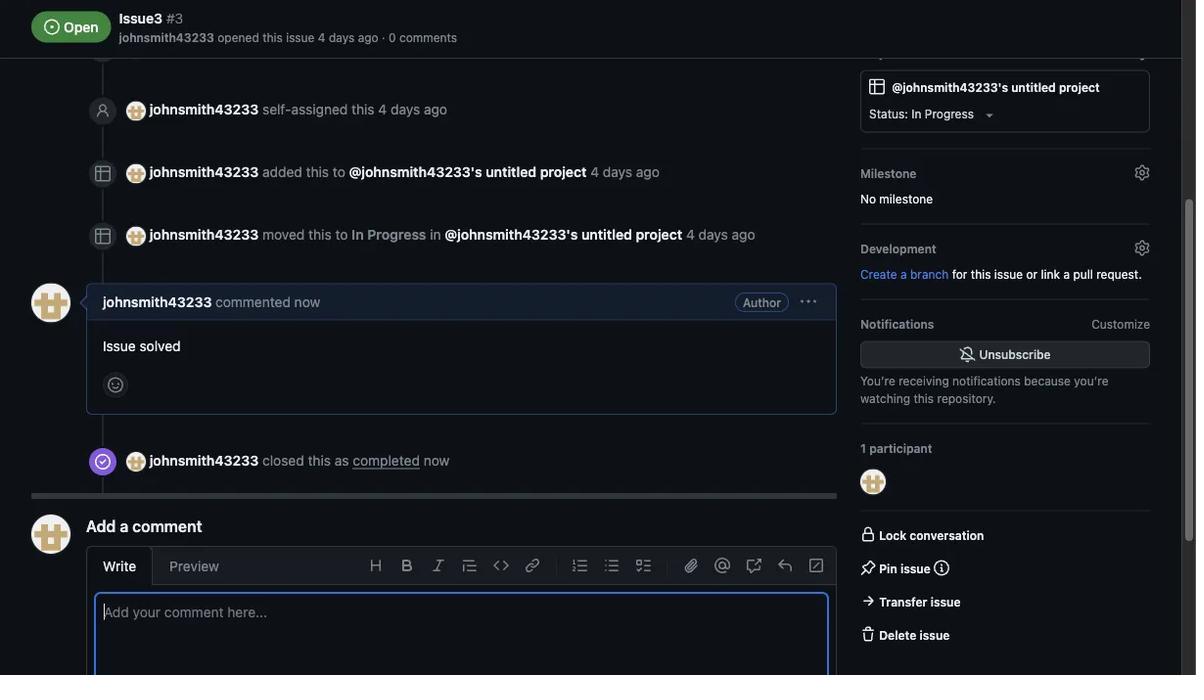 Task type: locate. For each thing, give the bounding box(es) containing it.
2 vertical spatial untitled
[[582, 227, 633, 243]]

link
[[1042, 269, 1061, 282]]

receiving
[[899, 375, 950, 389]]

johnsmith43233 for johnsmith43233 commented now
[[103, 294, 212, 310]]

label
[[371, 39, 401, 55]]

delete
[[880, 630, 917, 644]]

0 vertical spatial now link
[[294, 294, 321, 310]]

johnsmith43233 for johnsmith43233 self-assigned this 4 days ago
[[150, 102, 259, 118]]

this
[[263, 30, 283, 44], [352, 102, 375, 118], [306, 165, 329, 181], [309, 227, 332, 243], [971, 269, 992, 282], [914, 393, 934, 407], [308, 453, 331, 469]]

1 vertical spatial @johnsmith43233's untitled project link
[[349, 165, 587, 181]]

commented
[[216, 294, 291, 310]]

a
[[901, 269, 907, 282], [1064, 269, 1070, 282], [120, 518, 129, 537]]

@johnsmith43233's
[[892, 81, 1009, 95], [349, 165, 483, 181], [445, 227, 578, 243]]

opened
[[218, 30, 259, 44]]

1 vertical spatial to
[[335, 227, 348, 243]]

now
[[294, 294, 321, 310], [424, 453, 450, 469]]

this down receiving
[[914, 393, 934, 407]]

0 vertical spatial gear image
[[1135, 45, 1151, 61]]

to down assigned
[[333, 165, 346, 181]]

completed link
[[353, 453, 420, 469]]

to for in
[[335, 227, 348, 243]]

issue down up to 3 issues can be pinned and they will appear publicly at the top of the issues page element
[[931, 597, 961, 610]]

1 horizontal spatial untitled
[[582, 227, 633, 243]]

unsubscribe
[[980, 348, 1051, 362]]

now right commented
[[294, 294, 321, 310]]

gear image for development
[[1135, 241, 1151, 257]]

johnsmith43233 link for self-assigned this
[[150, 102, 259, 118]]

projects
[[861, 47, 909, 61]]

issue down transfer issue
[[920, 630, 950, 644]]

4 inside issue3 #3 johnsmith43233 opened this issue 4 days ago · 0 comments
[[318, 30, 326, 44]]

milestone
[[861, 168, 917, 181]]

issue inside transfer issue button
[[931, 597, 961, 610]]

gear image inside development popup button
[[1135, 241, 1151, 257]]

bell slash image
[[960, 348, 976, 364]]

gear image
[[1135, 45, 1151, 61], [1135, 241, 1151, 257]]

pin image
[[861, 561, 877, 577]]

1 vertical spatial now
[[424, 453, 450, 469]]

progress left "triangle down" image
[[925, 108, 974, 122]]

a right create
[[901, 269, 907, 282]]

open
[[64, 19, 98, 35]]

this down assigned
[[306, 165, 329, 181]]

0 vertical spatial progress
[[925, 108, 974, 122]]

create
[[861, 269, 898, 282]]

to right moved
[[335, 227, 348, 243]]

project inside the @johnsmith43233's untitled project link
[[1060, 81, 1101, 95]]

issue left or
[[995, 269, 1024, 282]]

@johnsmith43233's up status: in progress
[[892, 81, 1009, 95]]

label 4 days ago
[[371, 39, 474, 55]]

issue solved
[[103, 339, 181, 355]]

reply image
[[778, 559, 793, 574]]

issue
[[286, 30, 315, 44], [995, 269, 1024, 282], [901, 563, 931, 577], [931, 597, 961, 610], [920, 630, 950, 644]]

1 horizontal spatial in
[[912, 108, 922, 122]]

@johnsmith43233 image
[[126, 39, 146, 59], [126, 102, 146, 121], [126, 164, 146, 184], [126, 227, 146, 247], [31, 284, 71, 323], [861, 470, 886, 496], [31, 516, 71, 555]]

now link right completed
[[424, 453, 450, 469]]

4 days ago link
[[405, 39, 474, 55], [378, 102, 448, 118], [591, 165, 660, 181], [687, 227, 756, 243]]

2 horizontal spatial untitled
[[1012, 81, 1056, 95]]

0 vertical spatial @johnsmith43233's
[[892, 81, 1009, 95]]

now link right commented
[[294, 294, 321, 310]]

#3
[[167, 10, 183, 26]]

1 horizontal spatial now
[[424, 453, 450, 469]]

conversation
[[910, 530, 985, 544]]

untitled
[[1012, 81, 1056, 95], [486, 165, 537, 181], [582, 227, 633, 243]]

you're
[[861, 375, 896, 389]]

@johnsmith43233's inside select projects element
[[892, 81, 1009, 95]]

added
[[262, 39, 302, 55], [262, 165, 302, 181]]

no
[[861, 193, 877, 207]]

1 vertical spatial progress
[[367, 227, 426, 243]]

2 horizontal spatial project
[[1060, 81, 1101, 95]]

added inside johnsmith43233 added   the bug
[[262, 39, 302, 55]]

progress
[[925, 108, 974, 122], [367, 227, 426, 243]]

@johnsmith43233's untitled project
[[892, 81, 1101, 95]]

add or remove reactions element
[[103, 373, 128, 399]]

added left the on the top
[[262, 39, 302, 55]]

lock
[[880, 530, 907, 544]]

bug link
[[330, 39, 368, 59]]

0 horizontal spatial project
[[540, 165, 587, 181]]

transfer issue
[[880, 597, 961, 610]]

completed
[[353, 453, 420, 469]]

0 vertical spatial @johnsmith43233's untitled project link
[[870, 79, 1101, 97]]

now right completed
[[424, 453, 450, 469]]

transfer
[[880, 597, 928, 610]]

now link
[[294, 294, 321, 310], [424, 453, 450, 469]]

in right moved
[[352, 227, 364, 243]]

added for the
[[262, 39, 302, 55]]

progress inside select projects element
[[925, 108, 974, 122]]

pin issue button
[[861, 561, 931, 579]]

up to 3 issues can be pinned and they will appear publicly at the top of the issues page image
[[934, 561, 950, 577]]

0 horizontal spatial untitled
[[486, 165, 537, 181]]

johnsmith43233 link for added this to
[[150, 165, 259, 181]]

in inside select projects element
[[912, 108, 922, 122]]

2 added from the top
[[262, 165, 302, 181]]

1 vertical spatial added
[[262, 165, 302, 181]]

2 vertical spatial table image
[[95, 229, 111, 245]]

gear image inside projects popup button
[[1135, 45, 1151, 61]]

untitled inside select projects element
[[1012, 81, 1056, 95]]

johnsmith43233 for johnsmith43233 added this to @johnsmith43233's untitled project 4 days ago
[[150, 165, 259, 181]]

1 vertical spatial gear image
[[1135, 241, 1151, 257]]

development
[[861, 243, 937, 257]]

ago
[[358, 30, 379, 44], [451, 39, 474, 55], [424, 102, 448, 118], [636, 165, 660, 181], [732, 227, 756, 243]]

watching
[[861, 393, 911, 407]]

link image
[[525, 559, 541, 574]]

1 added from the top
[[262, 39, 302, 55]]

0 vertical spatial in
[[912, 108, 922, 122]]

johnsmith43233 link for added   the
[[150, 39, 259, 55]]

for
[[953, 269, 968, 282]]

this right opened
[[263, 30, 283, 44]]

issue inside pin issue button
[[901, 563, 931, 577]]

a right add
[[120, 518, 129, 537]]

delete issue
[[880, 630, 950, 644]]

johnsmith43233 inside johnsmith43233 added   the bug
[[150, 39, 259, 55]]

issue left up to 3 issues can be pinned and they will appear publicly at the top of the issues page icon
[[901, 563, 931, 577]]

notifications
[[953, 375, 1021, 389]]

0 vertical spatial to
[[333, 165, 346, 181]]

johnsmith43233 link for moved this to
[[150, 227, 259, 243]]

  text field
[[96, 595, 828, 676]]

0
[[389, 30, 396, 44]]

this right for
[[971, 269, 992, 282]]

1 horizontal spatial project
[[636, 227, 683, 243]]

0 vertical spatial now
[[294, 294, 321, 310]]

branch
[[911, 269, 949, 282]]

italic image
[[431, 559, 447, 574]]

repository.
[[938, 393, 997, 407]]

to
[[333, 165, 346, 181], [335, 227, 348, 243]]

in
[[912, 108, 922, 122], [352, 227, 364, 243]]

heading image
[[368, 559, 384, 574]]

1 horizontal spatial progress
[[925, 108, 974, 122]]

0 horizontal spatial a
[[120, 518, 129, 537]]

issue inside issue3 #3 johnsmith43233 opened this issue 4 days ago · 0 comments
[[286, 30, 315, 44]]

show options image
[[801, 295, 817, 310]]

added up moved
[[262, 165, 302, 181]]

@johnsmith43233's up in
[[349, 165, 483, 181]]

issue left bug link
[[286, 30, 315, 44]]

progress left in
[[367, 227, 426, 243]]

@johnsmith43233's right in
[[445, 227, 578, 243]]

table image
[[870, 79, 885, 95], [95, 166, 111, 182], [95, 229, 111, 245]]

0 vertical spatial added
[[262, 39, 302, 55]]

2 gear image from the top
[[1135, 241, 1151, 257]]

0 vertical spatial project
[[1060, 81, 1101, 95]]

lock image
[[861, 528, 877, 544]]

you're
[[1075, 375, 1109, 389]]

days
[[329, 30, 355, 44], [418, 39, 447, 55], [391, 102, 420, 118], [603, 165, 633, 181], [699, 227, 728, 243]]

paperclip image
[[684, 559, 699, 574]]

issue3 #3 johnsmith43233 opened this issue 4 days ago · 0 comments
[[119, 10, 457, 44]]

pin
[[880, 563, 898, 577]]

1 vertical spatial table image
[[95, 166, 111, 182]]

0 vertical spatial untitled
[[1012, 81, 1056, 95]]

johnsmith43233
[[119, 30, 214, 44], [150, 39, 259, 55], [150, 102, 259, 118], [150, 165, 259, 181], [150, 227, 259, 243], [103, 294, 212, 310], [150, 453, 259, 469]]

1 horizontal spatial now link
[[424, 453, 450, 469]]

list unordered image
[[604, 559, 620, 574]]

a right link
[[1064, 269, 1070, 282]]

issue inside 'delete issue' button
[[920, 630, 950, 644]]

issue closed image
[[95, 455, 111, 471]]

preview
[[170, 559, 219, 575]]

1 vertical spatial project
[[540, 165, 587, 181]]

0 horizontal spatial now
[[294, 294, 321, 310]]

development button
[[861, 237, 1151, 263]]

quote image
[[462, 559, 478, 574]]

4
[[318, 30, 326, 44], [405, 39, 414, 55], [378, 102, 387, 118], [591, 165, 599, 181], [687, 227, 695, 243]]

projects button
[[861, 41, 1151, 66]]

a for branch
[[901, 269, 907, 282]]

0 vertical spatial table image
[[870, 79, 885, 95]]

johnsmith43233 link
[[119, 30, 214, 44], [150, 39, 259, 55], [150, 102, 259, 118], [150, 165, 259, 181], [150, 227, 259, 243], [103, 294, 212, 310], [150, 453, 259, 469]]

1 gear image from the top
[[1135, 45, 1151, 61]]

milestone button
[[861, 162, 1151, 187]]

lock conversation button
[[861, 528, 985, 546]]

added for this
[[262, 165, 302, 181]]

1 vertical spatial @johnsmith43233's
[[349, 165, 483, 181]]

johnsmith43233 for johnsmith43233 moved this to in progress in @johnsmith43233's untitled project 4 days ago
[[150, 227, 259, 243]]

johnsmith43233 commented now
[[103, 294, 321, 310]]

0 horizontal spatial now link
[[294, 294, 321, 310]]

in right status:
[[912, 108, 922, 122]]

2 vertical spatial @johnsmith43233's
[[445, 227, 578, 243]]

1 vertical spatial in
[[352, 227, 364, 243]]

1 horizontal spatial a
[[901, 269, 907, 282]]

add
[[86, 518, 116, 537]]



Task type: describe. For each thing, give the bounding box(es) containing it.
add or remove reactions image
[[108, 378, 123, 394]]

add a comment
[[86, 518, 202, 537]]

johnsmith43233 link for closed this as
[[150, 453, 259, 469]]

comments
[[400, 30, 457, 44]]

·
[[382, 30, 386, 44]]

gear image
[[1135, 166, 1151, 181]]

tag image
[[95, 41, 111, 57]]

status:
[[870, 108, 909, 122]]

create a branch for this issue or link a pull request.
[[861, 269, 1143, 282]]

author
[[743, 296, 782, 310]]

participant
[[870, 443, 933, 457]]

table image inside the @johnsmith43233's untitled project link
[[870, 79, 885, 95]]

johnsmith43233 moved this to in progress in @johnsmith43233's untitled project 4 days ago
[[150, 227, 756, 243]]

notifications
[[861, 318, 935, 332]]

arrow right image
[[861, 595, 877, 610]]

this inside link issues element
[[971, 269, 992, 282]]

issue opened image
[[44, 19, 60, 35]]

assigned
[[291, 102, 348, 118]]

bold image
[[400, 559, 415, 574]]

solved
[[140, 339, 181, 355]]

table image for added this to
[[95, 166, 111, 182]]

delete issue button
[[861, 628, 950, 646]]

transfer issue button
[[861, 595, 961, 612]]

write button
[[86, 547, 153, 586]]

preview button
[[153, 547, 236, 586]]

gear image for projects
[[1135, 45, 1151, 61]]

this right moved
[[309, 227, 332, 243]]

comment
[[132, 518, 202, 537]]

issue3
[[119, 10, 163, 26]]

customize
[[1092, 318, 1151, 332]]

@johnsmith43233 image
[[126, 453, 146, 472]]

this left as
[[308, 453, 331, 469]]

johnsmith43233 for johnsmith43233 closed this as completed now
[[150, 453, 259, 469]]

2 horizontal spatial a
[[1064, 269, 1070, 282]]

select projects element
[[861, 41, 1151, 133]]

you're receiving notifications because you're watching this repository.
[[861, 375, 1109, 407]]

johnsmith43233 added this to @johnsmith43233's untitled project 4 days ago
[[150, 165, 660, 181]]

to for @johnsmith43233's
[[333, 165, 346, 181]]

issue3 link
[[119, 8, 163, 28]]

the
[[306, 39, 327, 55]]

no milestone
[[861, 193, 933, 207]]

tasklist image
[[636, 559, 651, 574]]

issue for delete issue
[[920, 630, 950, 644]]

closed
[[262, 453, 304, 469]]

this inside issue3 #3 johnsmith43233 opened this issue 4 days ago · 0 comments
[[263, 30, 283, 44]]

trash image
[[861, 628, 877, 644]]

issue for transfer issue
[[931, 597, 961, 610]]

create a branch button
[[861, 267, 949, 284]]

1 vertical spatial now link
[[424, 453, 450, 469]]

moved
[[262, 227, 305, 243]]

person image
[[95, 104, 111, 119]]

1 participant
[[861, 443, 933, 457]]

milestone
[[880, 193, 933, 207]]

this right assigned
[[352, 102, 375, 118]]

ago inside issue3 #3 johnsmith43233 opened this issue 4 days ago · 0 comments
[[358, 30, 379, 44]]

write
[[103, 559, 136, 575]]

bug
[[338, 42, 360, 56]]

johnsmith43233 inside issue3 #3 johnsmith43233 opened this issue 4 days ago · 0 comments
[[119, 30, 214, 44]]

1
[[861, 443, 867, 457]]

status: in progress
[[870, 108, 974, 122]]

mention image
[[715, 559, 731, 574]]

pin issue
[[880, 563, 931, 577]]

code image
[[494, 559, 509, 574]]

johnsmith43233 added   the bug
[[150, 39, 360, 56]]

link issues element
[[861, 237, 1151, 284]]

issue
[[103, 339, 136, 355]]

@johnsmith43233's untitled project link inside select projects element
[[870, 79, 1101, 97]]

days inside issue3 #3 johnsmith43233 opened this issue 4 days ago · 0 comments
[[329, 30, 355, 44]]

self-
[[262, 102, 291, 118]]

issue inside link issues element
[[995, 269, 1024, 282]]

2 vertical spatial @johnsmith43233's untitled project link
[[445, 227, 683, 243]]

unsubscribe button
[[861, 342, 1151, 369]]

up to 3 issues can be pinned and they will appear publicly at the top of the issues page element
[[934, 561, 950, 577]]

as
[[335, 453, 349, 469]]

johnsmith43233 closed this as completed now
[[150, 453, 450, 469]]

list ordered image
[[573, 559, 589, 574]]

pull
[[1074, 269, 1094, 282]]

cross reference image
[[746, 559, 762, 574]]

0 horizontal spatial in
[[352, 227, 364, 243]]

triangle down image
[[982, 108, 998, 124]]

this inside you're receiving notifications because you're watching this repository.
[[914, 393, 934, 407]]

in
[[430, 227, 441, 243]]

request.
[[1097, 269, 1143, 282]]

diff ignored image
[[809, 559, 825, 574]]

issue for pin issue
[[901, 563, 931, 577]]

select milestones element
[[861, 162, 1151, 209]]

1 vertical spatial untitled
[[486, 165, 537, 181]]

a for comment
[[120, 518, 129, 537]]

0 horizontal spatial progress
[[367, 227, 426, 243]]

table image for moved this to
[[95, 229, 111, 245]]

add a comment tab list
[[86, 547, 236, 586]]

2 vertical spatial project
[[636, 227, 683, 243]]

johnsmith43233 self-assigned this 4 days ago
[[150, 102, 448, 118]]

because
[[1025, 375, 1071, 389]]

or
[[1027, 269, 1038, 282]]

johnsmith43233 for johnsmith43233 added   the bug
[[150, 39, 259, 55]]

lock conversation
[[880, 530, 985, 544]]



Task type: vqa. For each thing, say whether or not it's contained in the screenshot.
the middle table icon
yes



